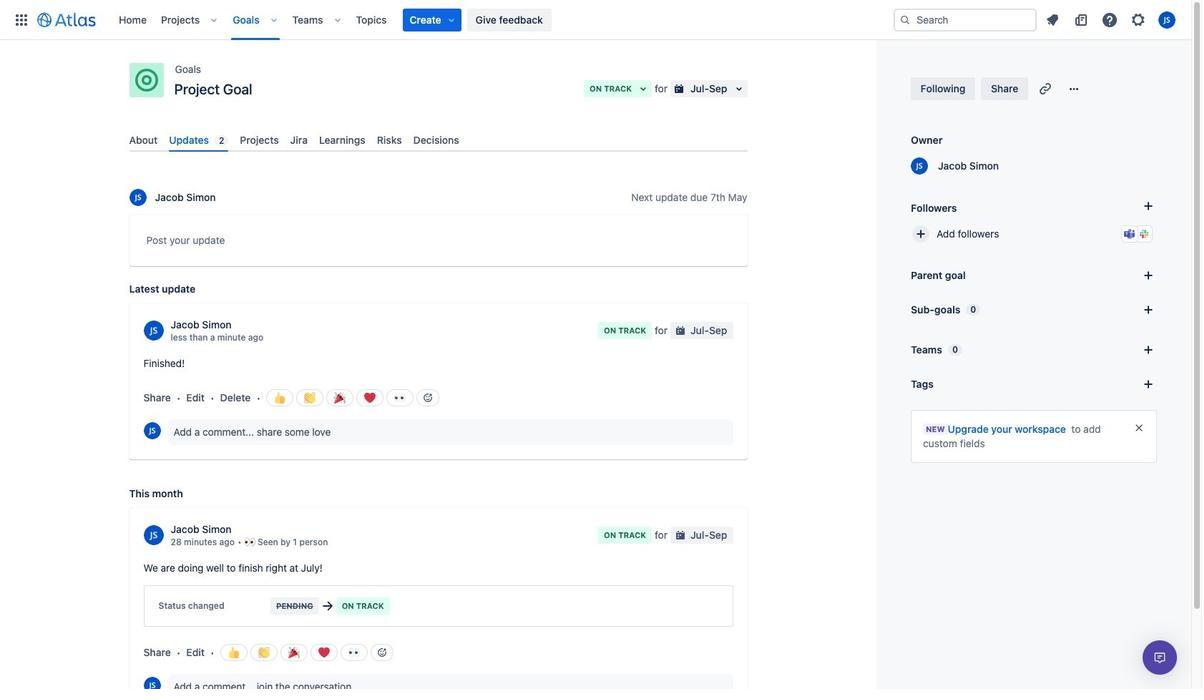 Task type: describe. For each thing, give the bounding box(es) containing it.
goal icon image
[[135, 69, 158, 92]]

top element
[[9, 0, 894, 40]]

add a follower image
[[1140, 198, 1158, 215]]

account image
[[1159, 11, 1176, 28]]

add follower image
[[913, 226, 930, 243]]

add reaction image
[[376, 647, 388, 659]]

1 horizontal spatial :clap: image
[[304, 393, 316, 404]]

more icon image
[[1066, 80, 1083, 97]]

settings image
[[1130, 11, 1148, 28]]

slack logo showing nan channels are connected to this goal image
[[1139, 228, 1151, 240]]

Main content area, start typing to enter text. text field
[[146, 232, 731, 254]]

notifications image
[[1045, 11, 1062, 28]]

1 vertical spatial :heart: image
[[318, 647, 330, 659]]

changed to image
[[319, 598, 336, 615]]

switch to... image
[[13, 11, 30, 28]]



Task type: locate. For each thing, give the bounding box(es) containing it.
:thumbsup: image
[[274, 393, 286, 404], [274, 393, 286, 404], [228, 647, 240, 659]]

:clap: image for right :clap: image
[[304, 393, 316, 404]]

:eyes: image
[[395, 393, 406, 404], [395, 393, 406, 404]]

help image
[[1102, 11, 1119, 28]]

0 horizontal spatial :clap: image
[[258, 647, 270, 659]]

0 vertical spatial :clap: image
[[304, 393, 316, 404]]

0 vertical spatial :heart: image
[[364, 393, 376, 404]]

Search field
[[894, 8, 1037, 31]]

1 vertical spatial :clap: image
[[258, 647, 270, 659]]

:heart: image left add reaction image
[[364, 393, 376, 404]]

tab list
[[123, 128, 754, 152]]

1 horizontal spatial :heart: image
[[364, 393, 376, 404]]

:thumbsup: image
[[228, 647, 240, 659]]

1 horizontal spatial :clap: image
[[304, 393, 316, 404]]

:tada: image
[[334, 393, 346, 404], [334, 393, 346, 404]]

:tada: image
[[288, 647, 300, 659], [288, 647, 300, 659]]

add reaction image
[[422, 392, 434, 404]]

0 horizontal spatial :clap: image
[[258, 647, 270, 659]]

1 vertical spatial :clap: image
[[258, 647, 270, 659]]

close banner image
[[1134, 422, 1145, 434]]

:clap: image
[[304, 393, 316, 404], [258, 647, 270, 659]]

:heart: image down changed to icon
[[318, 647, 330, 659]]

banner
[[0, 0, 1192, 40]]

1 vertical spatial :heart: image
[[318, 647, 330, 659]]

1 horizontal spatial :heart: image
[[364, 393, 376, 404]]

:heart: image left add reaction image
[[364, 393, 376, 404]]

:clap: image for the bottommost :clap: image
[[258, 647, 270, 659]]

:clap: image
[[304, 393, 316, 404], [258, 647, 270, 659]]

0 horizontal spatial :heart: image
[[318, 647, 330, 659]]

search image
[[900, 14, 911, 25]]

:heart: image down changed to icon
[[318, 647, 330, 659]]

0 horizontal spatial :heart: image
[[318, 647, 330, 659]]

msteams logo showing  channels are connected to this goal image
[[1125, 228, 1136, 240]]

0 vertical spatial :heart: image
[[364, 393, 376, 404]]

:heart: image
[[364, 393, 376, 404], [318, 647, 330, 659]]

:eyes: image
[[348, 647, 360, 659], [348, 647, 360, 659]]

0 vertical spatial :clap: image
[[304, 393, 316, 404]]

:heart: image
[[364, 393, 376, 404], [318, 647, 330, 659]]



Task type: vqa. For each thing, say whether or not it's contained in the screenshot.
'automatically join Atlas' link
no



